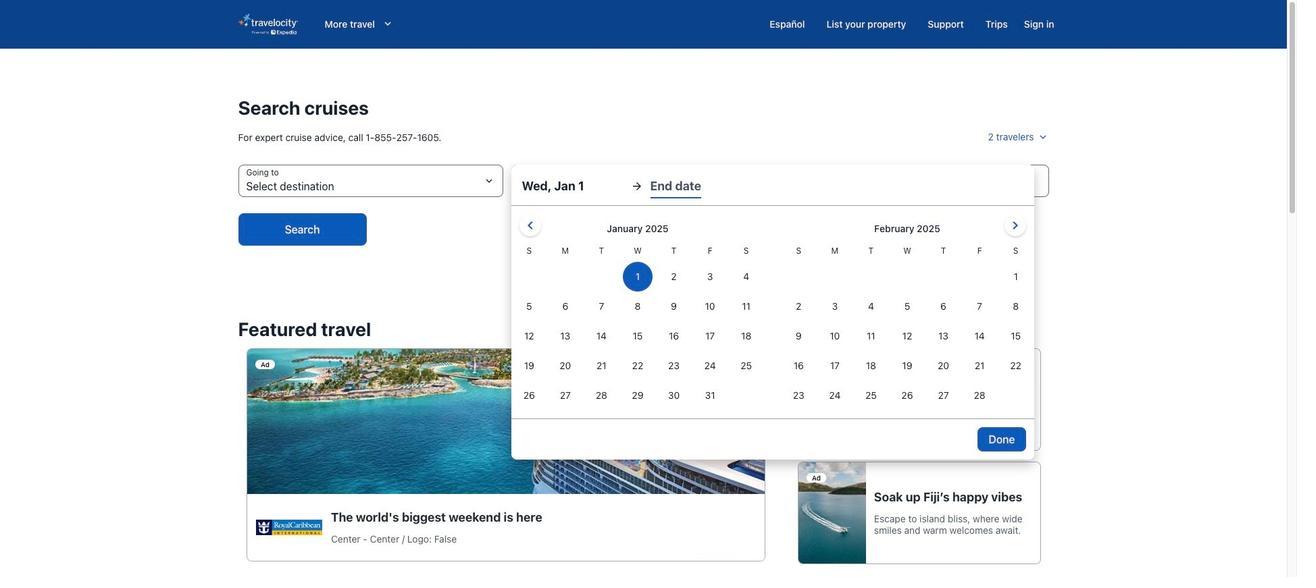 Task type: vqa. For each thing, say whether or not it's contained in the screenshot.
Previous Month icon
yes



Task type: describe. For each thing, give the bounding box(es) containing it.
2 travelers image
[[1037, 131, 1049, 143]]

next month image
[[1008, 218, 1024, 234]]

featured travel region
[[230, 311, 1058, 573]]



Task type: locate. For each thing, give the bounding box(es) containing it.
travelocity logo image
[[238, 14, 298, 35]]

previous month image
[[522, 218, 538, 234]]

main content
[[0, 49, 1288, 578]]



